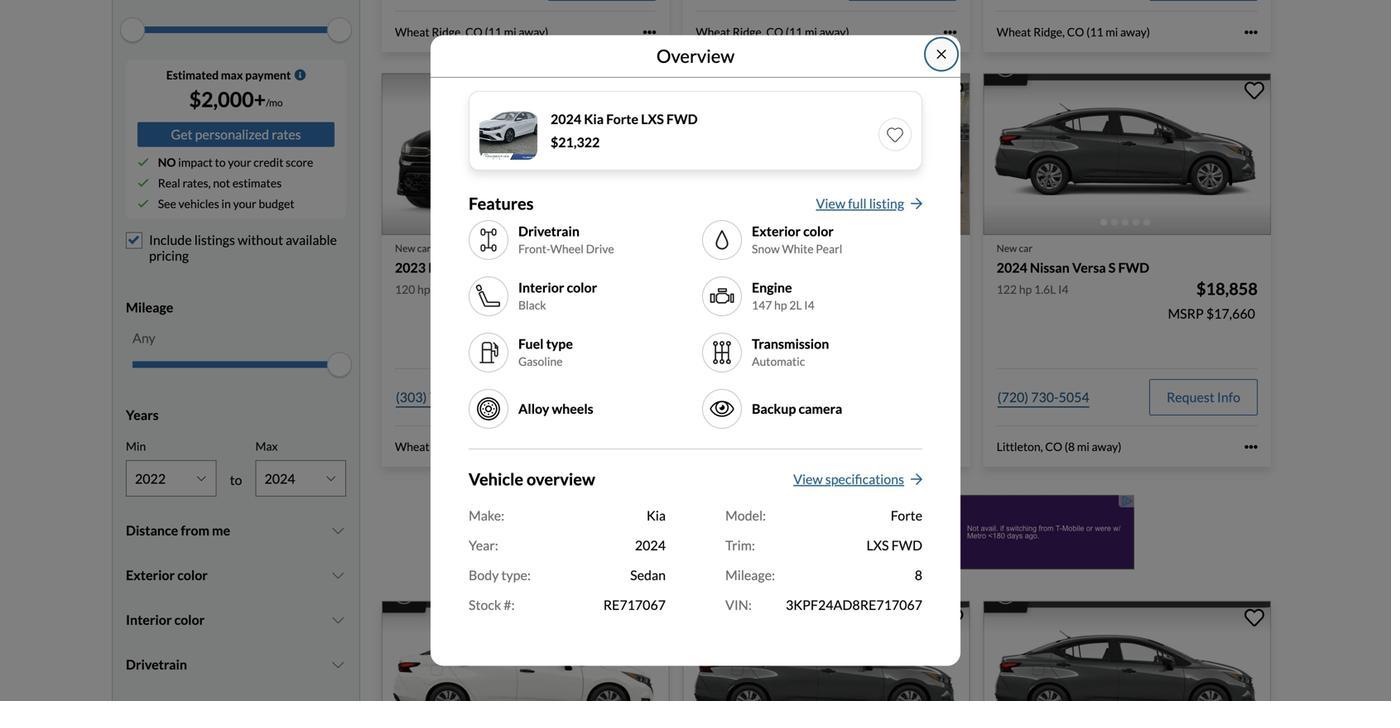Task type: describe. For each thing, give the bounding box(es) containing it.
kia up sedan
[[647, 508, 666, 524]]

msrp
[[1169, 306, 1205, 322]]

steel gray 2023 kia rio s fwd sedan front-wheel drive continuously variable transmission image
[[683, 73, 971, 235]]

pricing
[[149, 248, 189, 264]]

2024 kia forte lxs fwd image
[[480, 102, 538, 160]]

(8
[[1065, 440, 1076, 454]]

fuel type image
[[476, 340, 502, 366]]

car for 2023 kia rio lx fwd
[[417, 242, 431, 254]]

1 horizontal spatial lxs
[[867, 538, 889, 554]]

fwd up 8
[[892, 538, 923, 554]]

730-
[[1032, 390, 1059, 406]]

info circle image
[[294, 69, 306, 81]]

see
[[158, 197, 176, 211]]

years button
[[126, 395, 346, 436]]

2023 for 2023 kia rio lx fwd
[[395, 260, 426, 276]]

vehicle
[[469, 470, 524, 489]]

make:
[[469, 508, 505, 524]]

real rates, not estimates
[[158, 176, 282, 190]]

(303) 720-7952
[[396, 390, 488, 406]]

stock
[[469, 597, 501, 613]]

wheel
[[551, 242, 584, 256]]

request for (720) 730-5054
[[1167, 390, 1215, 406]]

$17,660
[[1207, 306, 1256, 322]]

alloy wheels image
[[476, 396, 502, 422]]

2024 kia forte lxs fwd $21,322
[[551, 111, 698, 150]]

(303)
[[396, 390, 427, 406]]

color for exterior color
[[804, 223, 834, 239]]

white
[[783, 242, 814, 256]]

credit
[[254, 155, 284, 169]]

re717067
[[604, 597, 666, 613]]

kia inside 2024 kia forte lxs fwd $21,322
[[584, 111, 604, 127]]

hp down new car 2023 kia rio lx fwd
[[418, 283, 431, 297]]

nissan
[[1031, 260, 1070, 276]]

fwd inside 2024 kia forte lxs fwd $21,322
[[667, 111, 698, 127]]

kia inside new car 2023 kia rio s fwd 120 hp 1.6l i4
[[730, 260, 749, 276]]

view for features
[[817, 195, 846, 211]]

1.6l inside new car 2023 kia rio s fwd 120 hp 1.6l i4
[[734, 283, 756, 297]]

gasoline
[[519, 355, 563, 369]]

body
[[469, 567, 499, 584]]

car for 2023 kia rio s fwd
[[719, 242, 732, 254]]

no
[[158, 155, 176, 169]]

request info button for (303) 720-7952
[[548, 380, 657, 416]]

transmission
[[752, 336, 830, 352]]

alloy
[[519, 401, 550, 417]]

year:
[[469, 538, 499, 554]]

147
[[752, 298, 773, 312]]

black
[[519, 298, 547, 312]]

rio for lx
[[451, 260, 471, 276]]

min
[[126, 440, 146, 454]]

info for (303) 720-7952
[[616, 390, 639, 406]]

listings
[[194, 232, 235, 248]]

listing
[[870, 195, 905, 211]]

vehicle overview
[[469, 470, 596, 489]]

aurora black 2023 kia rio lx fwd sedan front-wheel drive continuously variable transmission image
[[382, 73, 670, 235]]

drivetrain front-wheel drive
[[519, 223, 615, 256]]

$21,322
[[551, 134, 600, 150]]

max
[[256, 440, 278, 454]]

get personalized rates
[[171, 126, 301, 142]]

denver, co (2 mi away)
[[696, 440, 814, 454]]

122
[[997, 283, 1018, 297]]

specifications
[[826, 471, 905, 487]]

littleton, co (8 mi away)
[[997, 440, 1122, 454]]

$2,000+ /mo
[[189, 87, 283, 112]]

(2
[[757, 440, 767, 454]]

s for versa
[[1109, 260, 1116, 276]]

get personalized rates button
[[138, 122, 335, 147]]

lxs fwd
[[867, 538, 923, 554]]

2024 for 2024
[[635, 538, 666, 554]]

check image for real rates, not estimates
[[138, 177, 149, 189]]

drivetrain
[[519, 223, 580, 239]]

drivetrain image
[[476, 227, 502, 253]]

new for 2023 kia rio lx fwd
[[395, 242, 416, 254]]

new car 2024 nissan versa s fwd
[[997, 242, 1150, 276]]

lxs inside 2024 kia forte lxs fwd $21,322
[[641, 111, 664, 127]]

your for budget
[[233, 197, 257, 211]]

check image
[[138, 157, 149, 168]]

stock #:
[[469, 597, 515, 613]]

new car 2023 kia rio s fwd 120 hp 1.6l i4
[[696, 242, 815, 297]]

fwd for 2024 nissan versa s fwd
[[1119, 260, 1150, 276]]

view for vehicle overview
[[794, 471, 823, 487]]

hp right 122
[[1020, 283, 1033, 297]]

(720) 730-5054
[[998, 390, 1090, 406]]

littleton,
[[997, 440, 1044, 454]]

arrow right image for features
[[911, 197, 923, 210]]

(720) 730-5054 button
[[997, 380, 1091, 416]]

any
[[133, 330, 156, 347]]

overview
[[657, 45, 735, 67]]

check image for see vehicles in your budget
[[138, 198, 149, 210]]

exterior color image
[[709, 227, 736, 253]]

estimated
[[166, 68, 219, 82]]

get
[[171, 126, 193, 142]]

include listings without available pricing
[[149, 232, 337, 264]]

0 horizontal spatial to
[[215, 155, 226, 169]]

see vehicles in your budget
[[158, 197, 295, 211]]

fuel
[[519, 336, 544, 352]]

s for rio
[[774, 260, 781, 276]]

car for 2024 nissan versa s fwd
[[1020, 242, 1033, 254]]

backup
[[752, 401, 797, 417]]

automatic
[[752, 355, 806, 369]]

hp inside new car 2023 kia rio s fwd 120 hp 1.6l i4
[[719, 283, 732, 297]]

1 vertical spatial to
[[230, 472, 242, 488]]

interior color black
[[519, 280, 598, 312]]

in
[[222, 197, 231, 211]]

exterior color snow white pearl
[[752, 223, 843, 256]]

120 inside new car 2023 kia rio s fwd 120 hp 1.6l i4
[[696, 283, 716, 297]]

hp inside engine 147 hp 2l i4
[[775, 298, 788, 312]]

not
[[213, 176, 230, 190]]

overview dialog
[[431, 35, 961, 667]]

120 hp 1.6l i4
[[395, 283, 467, 297]]

sedan
[[631, 567, 666, 584]]

color for interior color
[[567, 280, 598, 296]]



Task type: vqa. For each thing, say whether or not it's contained in the screenshot.
How To Sell Your Car with CarGurus image
no



Task type: locate. For each thing, give the bounding box(es) containing it.
new inside new car 2024 nissan versa s fwd
[[997, 242, 1018, 254]]

close modal overview image
[[935, 48, 949, 61]]

0 vertical spatial 2024
[[551, 111, 582, 127]]

pearl
[[816, 242, 843, 256]]

2023 for 2023 kia rio s fwd
[[696, 260, 727, 276]]

car inside new car 2023 kia rio lx fwd
[[417, 242, 431, 254]]

1 horizontal spatial forte
[[891, 508, 923, 524]]

your up estimates
[[228, 155, 251, 169]]

1 request info from the left
[[565, 390, 639, 406]]

1 (720) from the left
[[697, 390, 728, 406]]

1 car from the left
[[417, 242, 431, 254]]

new inside new car 2023 kia rio s fwd 120 hp 1.6l i4
[[696, 242, 717, 254]]

ridge,
[[432, 25, 463, 39], [733, 25, 764, 39], [1034, 25, 1066, 39], [432, 440, 463, 454]]

camera
[[799, 401, 843, 417]]

car inside new car 2024 nissan versa s fwd
[[1020, 242, 1033, 254]]

lxs down overview
[[641, 111, 664, 127]]

2 rio from the left
[[752, 260, 772, 276]]

rio
[[451, 260, 471, 276], [752, 260, 772, 276]]

new for 2023 kia rio s fwd
[[696, 242, 717, 254]]

1 vertical spatial arrow right image
[[911, 473, 923, 486]]

new inside new car 2023 kia rio lx fwd
[[395, 242, 416, 254]]

1 vertical spatial forte
[[891, 508, 923, 524]]

rates,
[[183, 176, 211, 190]]

1.6l
[[433, 283, 455, 297], [734, 283, 756, 297], [1035, 283, 1057, 297]]

2024 for 2024 kia forte lxs fwd $21,322
[[551, 111, 582, 127]]

arrow right image
[[911, 197, 923, 210], [911, 473, 923, 486]]

color inside interior color black
[[567, 280, 598, 296]]

3 new from the left
[[997, 242, 1018, 254]]

1 horizontal spatial s
[[1109, 260, 1116, 276]]

fwd
[[667, 111, 698, 127], [492, 260, 523, 276], [784, 260, 815, 276], [1119, 260, 1150, 276], [892, 538, 923, 554]]

include
[[149, 232, 192, 248]]

0 horizontal spatial request
[[565, 390, 613, 406]]

denver,
[[696, 440, 736, 454]]

1 arrow right image from the top
[[911, 197, 923, 210]]

versa
[[1073, 260, 1107, 276]]

2 horizontal spatial 1.6l
[[1035, 283, 1057, 297]]

check image left see
[[138, 198, 149, 210]]

1 vertical spatial 2024
[[997, 260, 1028, 276]]

request
[[565, 390, 613, 406], [1167, 390, 1215, 406]]

1 vertical spatial lxs
[[867, 538, 889, 554]]

(720) inside button
[[998, 390, 1029, 406]]

3 car from the left
[[1020, 242, 1033, 254]]

engine 147 hp 2l i4
[[752, 280, 815, 312]]

front-
[[519, 242, 551, 256]]

2024 inside 2024 kia forte lxs fwd $21,322
[[551, 111, 582, 127]]

0 horizontal spatial forte
[[607, 111, 639, 127]]

check image
[[138, 177, 149, 189], [138, 198, 149, 210]]

fuel type gasoline
[[519, 336, 573, 369]]

arrow right image inside "view specifications" link
[[911, 473, 923, 486]]

engine image
[[709, 283, 736, 310]]

1 rio from the left
[[451, 260, 471, 276]]

1 vertical spatial color
[[567, 280, 598, 296]]

interior color image
[[476, 283, 502, 310]]

without
[[238, 232, 283, 248]]

i4 right the 2l
[[805, 298, 815, 312]]

120
[[395, 283, 415, 297], [696, 283, 716, 297]]

i4 down nissan
[[1059, 283, 1069, 297]]

full
[[849, 195, 867, 211]]

blind spot monitoring image
[[709, 396, 736, 422]]

0 horizontal spatial s
[[774, 260, 781, 276]]

forte inside 2024 kia forte lxs fwd $21,322
[[607, 111, 639, 127]]

payment
[[245, 68, 291, 82]]

personalized
[[195, 126, 269, 142]]

rio down snow
[[752, 260, 772, 276]]

8
[[915, 567, 923, 584]]

view
[[817, 195, 846, 211], [794, 471, 823, 487]]

transmission automatic
[[752, 336, 830, 369]]

new
[[395, 242, 416, 254], [696, 242, 717, 254], [997, 242, 1018, 254]]

trim:
[[726, 538, 756, 554]]

0 vertical spatial lxs
[[641, 111, 664, 127]]

fwd inside new car 2024 nissan versa s fwd
[[1119, 260, 1150, 276]]

1.6l up 147
[[734, 283, 756, 297]]

1 horizontal spatial request info button
[[1150, 380, 1259, 416]]

hp
[[418, 283, 431, 297], [719, 283, 732, 297], [1020, 283, 1033, 297], [775, 298, 788, 312]]

rio left lx
[[451, 260, 471, 276]]

i4
[[457, 283, 467, 297], [758, 283, 768, 297], [1059, 283, 1069, 297], [805, 298, 815, 312]]

car up nissan
[[1020, 242, 1033, 254]]

hp left the 2l
[[775, 298, 788, 312]]

car inside new car 2023 kia rio s fwd 120 hp 1.6l i4
[[719, 242, 732, 254]]

0 horizontal spatial 2023
[[395, 260, 426, 276]]

1 request info button from the left
[[548, 380, 657, 416]]

type:
[[502, 567, 531, 584]]

(720) for (720) 730-5054
[[998, 390, 1029, 406]]

2 info from the left
[[1218, 390, 1241, 406]]

white 2024 nissan versa s fwd sedan front-wheel drive manual image
[[382, 601, 670, 702]]

1 120 from the left
[[395, 283, 415, 297]]

i4 left interior color icon
[[457, 283, 467, 297]]

0 horizontal spatial new
[[395, 242, 416, 254]]

years
[[126, 407, 159, 424]]

1.6l down new car 2023 kia rio lx fwd
[[433, 283, 455, 297]]

$18,858
[[1197, 279, 1259, 299]]

color inside the exterior color snow white pearl
[[804, 223, 834, 239]]

new for 2024 nissan versa s fwd
[[997, 242, 1018, 254]]

arrow right image right specifications
[[911, 473, 923, 486]]

(720)
[[697, 390, 728, 406], [998, 390, 1029, 406]]

1 horizontal spatial rio
[[752, 260, 772, 276]]

kia up $21,322
[[584, 111, 604, 127]]

122 hp 1.6l i4
[[997, 283, 1069, 297]]

0 horizontal spatial request info button
[[548, 380, 657, 416]]

1 vertical spatial check image
[[138, 198, 149, 210]]

2024 up 122
[[997, 260, 1028, 276]]

fwd inside new car 2023 kia rio lx fwd
[[492, 260, 523, 276]]

new up 122
[[997, 242, 1018, 254]]

lx
[[473, 260, 489, 276]]

s up engine
[[774, 260, 781, 276]]

fwd down overview
[[667, 111, 698, 127]]

2 car from the left
[[719, 242, 732, 254]]

mileage button
[[126, 287, 346, 329]]

kia inside new car 2023 kia rio lx fwd
[[429, 260, 448, 276]]

view specifications
[[794, 471, 905, 487]]

overview
[[527, 470, 596, 489]]

real
[[158, 176, 180, 190]]

vehicles
[[179, 197, 219, 211]]

estimates
[[233, 176, 282, 190]]

1 horizontal spatial 120
[[696, 283, 716, 297]]

i4 up 147
[[758, 283, 768, 297]]

available
[[286, 232, 337, 248]]

(720) left 547-
[[697, 390, 728, 406]]

2023 inside new car 2023 kia rio s fwd 120 hp 1.6l i4
[[696, 260, 727, 276]]

2023 up 120 hp 1.6l i4
[[395, 260, 426, 276]]

$18,858 msrp $17,660
[[1169, 279, 1259, 322]]

fwd for 2023 kia rio lx fwd
[[492, 260, 523, 276]]

(720) left 730-
[[998, 390, 1029, 406]]

1 horizontal spatial info
[[1218, 390, 1241, 406]]

1 horizontal spatial 1.6l
[[734, 283, 756, 297]]

0 horizontal spatial info
[[616, 390, 639, 406]]

1 horizontal spatial 2024
[[635, 538, 666, 554]]

0 horizontal spatial (720)
[[697, 390, 728, 406]]

1 horizontal spatial request info
[[1167, 390, 1241, 406]]

hp left engine
[[719, 283, 732, 297]]

2 arrow right image from the top
[[911, 473, 923, 486]]

car up 120 hp 1.6l i4
[[417, 242, 431, 254]]

rio for s
[[752, 260, 772, 276]]

120 down exterior color icon
[[696, 283, 716, 297]]

1 1.6l from the left
[[433, 283, 455, 297]]

1 request from the left
[[565, 390, 613, 406]]

kia down exterior color icon
[[730, 260, 749, 276]]

wheels
[[552, 401, 594, 417]]

$2,000+
[[189, 87, 266, 112]]

previous image image
[[994, 141, 1011, 168], [392, 669, 408, 696], [693, 669, 710, 696], [994, 669, 1011, 696]]

impact
[[178, 155, 213, 169]]

1 horizontal spatial 2023
[[696, 260, 727, 276]]

0 vertical spatial color
[[804, 223, 834, 239]]

wheat ridge, co (11 mi away)
[[395, 25, 549, 39], [696, 25, 850, 39], [997, 25, 1151, 39], [395, 440, 549, 454]]

0 vertical spatial to
[[215, 155, 226, 169]]

new up 120 hp 1.6l i4
[[395, 242, 416, 254]]

vin:
[[726, 597, 752, 613]]

lxs up the "3kpf24ad8re717067"
[[867, 538, 889, 554]]

view left specifications
[[794, 471, 823, 487]]

s inside new car 2023 kia rio s fwd 120 hp 1.6l i4
[[774, 260, 781, 276]]

2 check image from the top
[[138, 198, 149, 210]]

0 horizontal spatial lxs
[[641, 111, 664, 127]]

2 1.6l from the left
[[734, 283, 756, 297]]

0 vertical spatial check image
[[138, 177, 149, 189]]

0 horizontal spatial 1.6l
[[433, 283, 455, 297]]

body type:
[[469, 567, 531, 584]]

1 horizontal spatial new
[[696, 242, 717, 254]]

check image down check icon
[[138, 177, 149, 189]]

3 1.6l from the left
[[1035, 283, 1057, 297]]

arrow right image right listing
[[911, 197, 923, 210]]

gray 2024 nissan versa s fwd sedan front-wheel drive manual image
[[984, 73, 1272, 235], [683, 601, 971, 702], [984, 601, 1272, 702]]

0 horizontal spatial car
[[417, 242, 431, 254]]

view full listing
[[817, 195, 905, 211]]

2024 up $21,322
[[551, 111, 582, 127]]

view left full
[[817, 195, 846, 211]]

i4 inside new car 2023 kia rio s fwd 120 hp 1.6l i4
[[758, 283, 768, 297]]

(720) inside button
[[697, 390, 728, 406]]

1.6l down nissan
[[1035, 283, 1057, 297]]

fwd right lx
[[492, 260, 523, 276]]

0 horizontal spatial 2024
[[551, 111, 582, 127]]

rio inside new car 2023 kia rio lx fwd
[[451, 260, 471, 276]]

co
[[466, 25, 483, 39], [767, 25, 784, 39], [1068, 25, 1085, 39], [466, 440, 483, 454], [738, 440, 755, 454], [1046, 440, 1063, 454]]

2024 inside new car 2024 nissan versa s fwd
[[997, 260, 1028, 276]]

i4 inside engine 147 hp 2l i4
[[805, 298, 815, 312]]

2 (720) from the left
[[998, 390, 1029, 406]]

request for (303) 720-7952
[[565, 390, 613, 406]]

0 vertical spatial your
[[228, 155, 251, 169]]

arrow right image inside view full listing link
[[911, 197, 923, 210]]

estimated max payment
[[166, 68, 291, 82]]

your for credit
[[228, 155, 251, 169]]

to up real rates, not estimates
[[215, 155, 226, 169]]

request info for 7952
[[565, 390, 639, 406]]

1 s from the left
[[774, 260, 781, 276]]

1 vertical spatial your
[[233, 197, 257, 211]]

info for (720) 730-5054
[[1218, 390, 1241, 406]]

(303) 720-7952 button
[[395, 380, 489, 416]]

(720) 547-9276
[[697, 390, 789, 406]]

/mo
[[266, 96, 283, 108]]

2 request info from the left
[[1167, 390, 1241, 406]]

2023
[[395, 260, 426, 276], [696, 260, 727, 276]]

2 request from the left
[[1167, 390, 1215, 406]]

arrow right image for vehicle overview
[[911, 473, 923, 486]]

new car 2023 kia rio lx fwd
[[395, 242, 523, 276]]

1 horizontal spatial request
[[1167, 390, 1215, 406]]

3kpf24ad8re717067
[[786, 597, 923, 613]]

0 vertical spatial arrow right image
[[911, 197, 923, 210]]

1 horizontal spatial to
[[230, 472, 242, 488]]

kia up 120 hp 1.6l i4
[[429, 260, 448, 276]]

exterior
[[752, 223, 801, 239]]

request info button
[[548, 380, 657, 416], [1150, 380, 1259, 416]]

2l
[[790, 298, 803, 312]]

advertisement region
[[532, 495, 1135, 570]]

ellipsis h image
[[643, 26, 657, 39], [944, 26, 958, 39], [1245, 26, 1259, 39], [643, 441, 657, 454], [1245, 441, 1259, 454]]

2 vertical spatial 2024
[[635, 538, 666, 554]]

2 new from the left
[[696, 242, 717, 254]]

snow
[[752, 242, 780, 256]]

rates
[[272, 126, 301, 142]]

color up pearl
[[804, 223, 834, 239]]

fwd for 2023 kia rio s fwd
[[784, 260, 815, 276]]

1 info from the left
[[616, 390, 639, 406]]

1 horizontal spatial (720)
[[998, 390, 1029, 406]]

fwd right the versa
[[1119, 260, 1150, 276]]

alloy wheels
[[519, 401, 594, 417]]

request info for 5054
[[1167, 390, 1241, 406]]

0 horizontal spatial rio
[[451, 260, 471, 276]]

request info button for (720) 730-5054
[[1150, 380, 1259, 416]]

fwd inside new car 2023 kia rio s fwd 120 hp 1.6l i4
[[784, 260, 815, 276]]

0 horizontal spatial request info
[[565, 390, 639, 406]]

s inside new car 2024 nissan versa s fwd
[[1109, 260, 1116, 276]]

to down "years" dropdown button
[[230, 472, 242, 488]]

next image image
[[1245, 141, 1262, 168], [643, 669, 660, 696], [944, 669, 961, 696], [1245, 669, 1262, 696]]

2 120 from the left
[[696, 283, 716, 297]]

car left snow
[[719, 242, 732, 254]]

2 horizontal spatial 2024
[[997, 260, 1028, 276]]

color
[[804, 223, 834, 239], [567, 280, 598, 296]]

1 2023 from the left
[[395, 260, 426, 276]]

0 horizontal spatial color
[[567, 280, 598, 296]]

1 horizontal spatial car
[[719, 242, 732, 254]]

720-
[[430, 390, 457, 406]]

(720) 547-9276 button
[[696, 380, 790, 416]]

engine
[[752, 280, 793, 296]]

120 down new car 2023 kia rio lx fwd
[[395, 283, 415, 297]]

your right in
[[233, 197, 257, 211]]

0 vertical spatial view
[[817, 195, 846, 211]]

2023 inside new car 2023 kia rio lx fwd
[[395, 260, 426, 276]]

1.6l for 2023
[[433, 283, 455, 297]]

new up engine image
[[696, 242, 717, 254]]

$16,986
[[595, 279, 657, 299]]

1 check image from the top
[[138, 177, 149, 189]]

rio inside new car 2023 kia rio s fwd 120 hp 1.6l i4
[[752, 260, 772, 276]]

type
[[546, 336, 573, 352]]

1.6l for 2024
[[1035, 283, 1057, 297]]

2 horizontal spatial car
[[1020, 242, 1033, 254]]

forte
[[607, 111, 639, 127], [891, 508, 923, 524]]

to
[[215, 155, 226, 169], [230, 472, 242, 488]]

mileage:
[[726, 567, 776, 584]]

2 s from the left
[[1109, 260, 1116, 276]]

0 horizontal spatial 120
[[395, 283, 415, 297]]

s right the versa
[[1109, 260, 1116, 276]]

transmission image
[[709, 340, 736, 366]]

2024 up sedan
[[635, 538, 666, 554]]

2023 down exterior color icon
[[696, 260, 727, 276]]

1 vertical spatial view
[[794, 471, 823, 487]]

2 horizontal spatial new
[[997, 242, 1018, 254]]

color right interior
[[567, 280, 598, 296]]

1 new from the left
[[395, 242, 416, 254]]

(720) for (720) 547-9276
[[697, 390, 728, 406]]

1 horizontal spatial color
[[804, 223, 834, 239]]

interior
[[519, 280, 565, 296]]

fwd down white
[[784, 260, 815, 276]]

0 vertical spatial forte
[[607, 111, 639, 127]]

2 request info button from the left
[[1150, 380, 1259, 416]]

drive
[[586, 242, 615, 256]]

2 2023 from the left
[[696, 260, 727, 276]]



